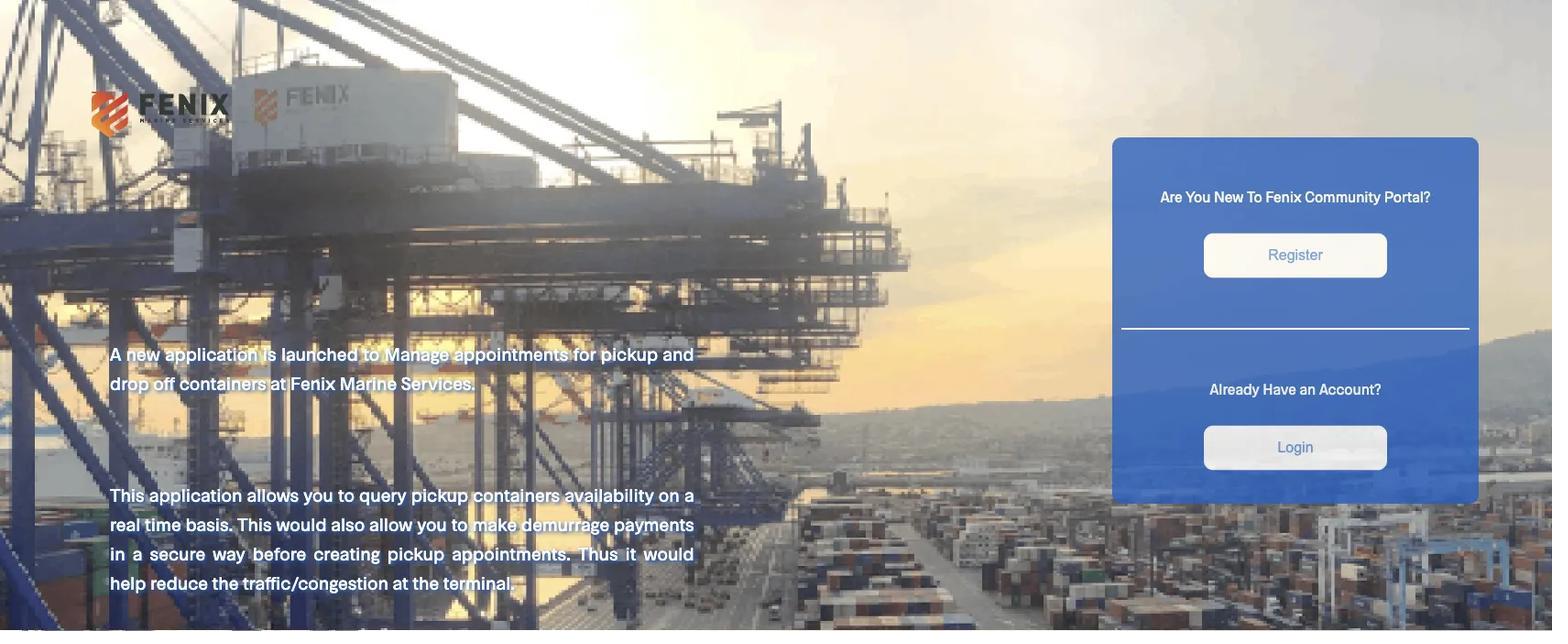 Task type: describe. For each thing, give the bounding box(es) containing it.
traffic/congestion
[[243, 572, 389, 594]]

allows
[[247, 484, 299, 506]]

0 horizontal spatial to
[[338, 484, 355, 506]]

1 horizontal spatial a
[[685, 484, 695, 506]]

for
[[573, 343, 596, 365]]

application inside a new application is launched to manage appointments for pickup and drop off containers at fenix marine services.
[[165, 343, 258, 365]]

already have an account?
[[1211, 380, 1382, 397]]

creating
[[314, 543, 380, 565]]

containers inside a new application is launched to manage appointments for pickup and drop off containers at fenix marine services.
[[179, 372, 266, 394]]

payments
[[614, 513, 695, 535]]

login
[[1278, 440, 1314, 456]]

appointments.
[[452, 543, 571, 565]]

register button
[[1205, 234, 1388, 278]]

1 the from the left
[[212, 572, 239, 594]]

1 vertical spatial pickup
[[411, 484, 468, 506]]

and
[[663, 343, 695, 365]]

an
[[1300, 380, 1317, 397]]

allow
[[370, 513, 413, 535]]

login button
[[1205, 426, 1388, 471]]

application inside this application allows you to query pickup containers availability on a real time basis. this would also allow you to make demurrage payments in a secure way before creating pickup appointments. thus it would help reduce the traffic/congestion at the terminal.
[[149, 484, 242, 506]]

are you new to fenix community portal?
[[1161, 187, 1431, 205]]

0 vertical spatial fenix
[[1266, 187, 1302, 205]]

you
[[1186, 187, 1211, 205]]

launched
[[281, 343, 358, 365]]

at inside this application allows you to query pickup containers availability on a real time basis. this would also allow you to make demurrage payments in a secure way before creating pickup appointments. thus it would help reduce the traffic/congestion at the terminal.
[[393, 572, 409, 594]]

fenix inside a new application is launched to manage appointments for pickup and drop off containers at fenix marine services.
[[290, 372, 335, 394]]

is
[[263, 343, 277, 365]]

2 vertical spatial to
[[452, 513, 468, 535]]

to
[[1248, 187, 1263, 205]]

portal?
[[1385, 187, 1431, 205]]

new
[[126, 343, 160, 365]]

community
[[1306, 187, 1382, 205]]

help
[[110, 572, 146, 594]]

marine
[[340, 372, 397, 394]]

at inside a new application is launched to manage appointments for pickup and drop off containers at fenix marine services.
[[270, 372, 286, 394]]

have
[[1264, 380, 1297, 397]]

register
[[1269, 247, 1324, 264]]

query
[[359, 484, 407, 506]]

availability
[[565, 484, 654, 506]]

services.
[[401, 372, 476, 394]]

it
[[626, 543, 637, 565]]

terminal.
[[443, 572, 515, 594]]

are
[[1161, 187, 1183, 205]]



Task type: locate. For each thing, give the bounding box(es) containing it.
at down allow
[[393, 572, 409, 594]]

1 vertical spatial fenix
[[290, 372, 335, 394]]

a
[[110, 343, 121, 365]]

1 horizontal spatial you
[[417, 513, 447, 535]]

real
[[110, 513, 140, 535]]

before
[[253, 543, 306, 565]]

you right allow
[[417, 513, 447, 535]]

to inside a new application is launched to manage appointments for pickup and drop off containers at fenix marine services.
[[363, 343, 380, 365]]

a new application is launched to manage appointments for pickup and drop off containers at fenix marine services.
[[110, 343, 695, 394]]

pickup down allow
[[388, 543, 445, 565]]

1 vertical spatial this
[[237, 513, 272, 535]]

at down is
[[270, 372, 286, 394]]

a right in
[[133, 543, 142, 565]]

0 vertical spatial pickup
[[601, 343, 658, 365]]

to
[[363, 343, 380, 365], [338, 484, 355, 506], [452, 513, 468, 535]]

1 vertical spatial to
[[338, 484, 355, 506]]

to up marine
[[363, 343, 380, 365]]

new
[[1215, 187, 1244, 205]]

2 horizontal spatial to
[[452, 513, 468, 535]]

0 vertical spatial would
[[276, 513, 327, 535]]

you up also
[[304, 484, 334, 506]]

pickup inside a new application is launched to manage appointments for pickup and drop off containers at fenix marine services.
[[601, 343, 658, 365]]

the left terminal.
[[413, 572, 439, 594]]

0 vertical spatial you
[[304, 484, 334, 506]]

0 vertical spatial application
[[165, 343, 258, 365]]

application
[[165, 343, 258, 365], [149, 484, 242, 506]]

this
[[110, 484, 144, 506], [237, 513, 272, 535]]

to up also
[[338, 484, 355, 506]]

containers inside this application allows you to query pickup containers availability on a real time basis. this would also allow you to make demurrage payments in a secure way before creating pickup appointments. thus it would help reduce the traffic/congestion at the terminal.
[[473, 484, 560, 506]]

you
[[304, 484, 334, 506], [417, 513, 447, 535]]

would down payments at the bottom of the page
[[644, 543, 695, 565]]

thus
[[578, 543, 618, 565]]

manage
[[385, 343, 449, 365]]

0 horizontal spatial fenix
[[290, 372, 335, 394]]

the
[[212, 572, 239, 594], [413, 572, 439, 594]]

1 vertical spatial a
[[133, 543, 142, 565]]

fenix
[[1266, 187, 1302, 205], [290, 372, 335, 394]]

0 horizontal spatial the
[[212, 572, 239, 594]]

appointments
[[454, 343, 569, 365]]

in
[[110, 543, 125, 565]]

drop
[[110, 372, 149, 394]]

0 horizontal spatial you
[[304, 484, 334, 506]]

2 the from the left
[[413, 572, 439, 594]]

containers
[[179, 372, 266, 394], [473, 484, 560, 506]]

1 horizontal spatial this
[[237, 513, 272, 535]]

reduce
[[150, 572, 208, 594]]

application up "basis."
[[149, 484, 242, 506]]

application up off
[[165, 343, 258, 365]]

1 horizontal spatial at
[[393, 572, 409, 594]]

1 horizontal spatial fenix
[[1266, 187, 1302, 205]]

also
[[331, 513, 365, 535]]

1 vertical spatial would
[[644, 543, 695, 565]]

fenix right to
[[1266, 187, 1302, 205]]

a right the on
[[685, 484, 695, 506]]

1 vertical spatial you
[[417, 513, 447, 535]]

1 vertical spatial containers
[[473, 484, 560, 506]]

this up real
[[110, 484, 144, 506]]

1 horizontal spatial the
[[413, 572, 439, 594]]

off
[[153, 372, 175, 394]]

to left make
[[452, 513, 468, 535]]

0 horizontal spatial would
[[276, 513, 327, 535]]

0 vertical spatial a
[[685, 484, 695, 506]]

fenix down 'launched' at the left bottom of page
[[290, 372, 335, 394]]

on
[[659, 484, 680, 506]]

account?
[[1320, 380, 1382, 397]]

0 horizontal spatial at
[[270, 372, 286, 394]]

basis.
[[186, 513, 233, 535]]

this application allows you to query pickup containers availability on a real time basis. this would also allow you to make demurrage payments in a secure way before creating pickup appointments. thus it would help reduce the traffic/congestion at the terminal.
[[110, 484, 695, 594]]

0 horizontal spatial containers
[[179, 372, 266, 394]]

at
[[270, 372, 286, 394], [393, 572, 409, 594]]

1 horizontal spatial to
[[363, 343, 380, 365]]

this down allows
[[237, 513, 272, 535]]

1 vertical spatial at
[[393, 572, 409, 594]]

would
[[276, 513, 327, 535], [644, 543, 695, 565]]

0 horizontal spatial this
[[110, 484, 144, 506]]

pickup right query
[[411, 484, 468, 506]]

0 vertical spatial this
[[110, 484, 144, 506]]

0 vertical spatial containers
[[179, 372, 266, 394]]

time
[[145, 513, 181, 535]]

pickup right for at left bottom
[[601, 343, 658, 365]]

a
[[685, 484, 695, 506], [133, 543, 142, 565]]

1 vertical spatial application
[[149, 484, 242, 506]]

2 vertical spatial pickup
[[388, 543, 445, 565]]

secure
[[150, 543, 205, 565]]

1 horizontal spatial containers
[[473, 484, 560, 506]]

containers down is
[[179, 372, 266, 394]]

1 horizontal spatial would
[[644, 543, 695, 565]]

0 vertical spatial to
[[363, 343, 380, 365]]

0 vertical spatial at
[[270, 372, 286, 394]]

pickup
[[601, 343, 658, 365], [411, 484, 468, 506], [388, 543, 445, 565]]

way
[[213, 543, 245, 565]]

the down way
[[212, 572, 239, 594]]

would up before
[[276, 513, 327, 535]]

make
[[473, 513, 517, 535]]

already
[[1211, 380, 1260, 397]]

demurrage
[[522, 513, 610, 535]]

0 horizontal spatial a
[[133, 543, 142, 565]]

containers up make
[[473, 484, 560, 506]]



Task type: vqa. For each thing, say whether or not it's contained in the screenshot.
3rd Cell from the bottom
no



